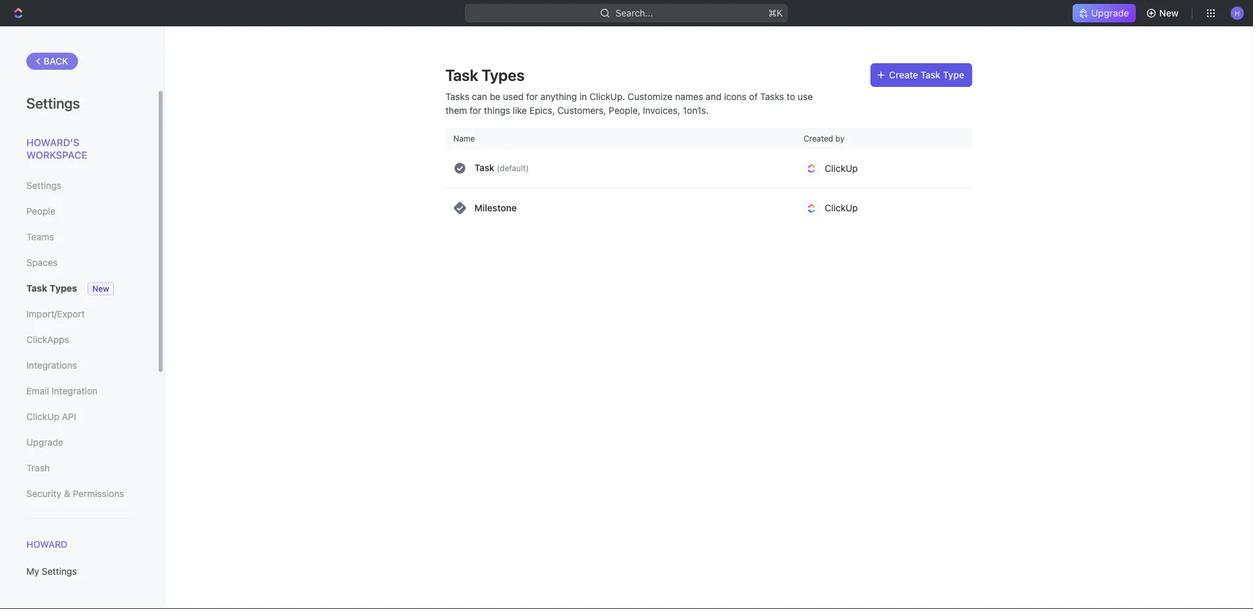 Task type: vqa. For each thing, say whether or not it's contained in the screenshot.
tree within the THE SIDEBAR "navigation"
no



Task type: describe. For each thing, give the bounding box(es) containing it.
back link
[[26, 53, 78, 70]]

teams
[[26, 232, 54, 242]]

back
[[43, 56, 68, 67]]

new inside 'settings' element
[[92, 284, 109, 293]]

create task type button
[[871, 63, 972, 87]]

use
[[798, 91, 813, 102]]

trash link
[[26, 457, 131, 479]]

clickup api
[[26, 411, 76, 422]]

email integration
[[26, 386, 98, 396]]

settings link
[[26, 175, 131, 197]]

0 vertical spatial upgrade link
[[1073, 4, 1136, 22]]

security & permissions link
[[26, 483, 131, 505]]

integration
[[52, 386, 98, 396]]

types inside 'settings' element
[[50, 283, 77, 294]]

by
[[836, 134, 845, 143]]

0 vertical spatial settings
[[26, 94, 80, 111]]

clickup.
[[590, 91, 625, 102]]

integrations link
[[26, 354, 131, 377]]

used
[[503, 91, 524, 102]]

new button
[[1141, 3, 1187, 24]]

integrations
[[26, 360, 77, 371]]

h
[[1235, 9, 1240, 17]]

task up can in the top left of the page
[[446, 66, 478, 84]]

task types inside 'settings' element
[[26, 283, 77, 294]]

1 vertical spatial upgrade link
[[26, 431, 131, 454]]

h button
[[1227, 3, 1248, 24]]

my
[[26, 566, 39, 577]]

security
[[26, 488, 61, 499]]

icons
[[724, 91, 747, 102]]

teams link
[[26, 226, 131, 248]]

names
[[675, 91, 703, 102]]

2 vertical spatial settings
[[42, 566, 77, 577]]

customize
[[628, 91, 673, 102]]

in
[[580, 91, 587, 102]]

milestone
[[475, 203, 517, 213]]

things
[[484, 105, 510, 116]]

task inside 'settings' element
[[26, 283, 47, 294]]

clickup for milestone
[[825, 203, 858, 213]]

0 vertical spatial task types
[[446, 66, 525, 84]]

howard's
[[26, 136, 79, 148]]

upgrade inside 'settings' element
[[26, 437, 63, 448]]

them
[[446, 105, 467, 116]]

created by
[[804, 134, 845, 143]]

and
[[706, 91, 722, 102]]

name
[[453, 134, 475, 143]]

of
[[749, 91, 758, 102]]

tasks can be used for anything in clickup. customize names and icons of tasks to use them for things like epics, customers, people, invoices, 1on1s.
[[446, 91, 813, 116]]

email integration link
[[26, 380, 131, 402]]

2 tasks from the left
[[760, 91, 784, 102]]



Task type: locate. For each thing, give the bounding box(es) containing it.
&
[[64, 488, 70, 499]]

1 vertical spatial clickup
[[825, 203, 858, 213]]

clickup for task
[[825, 163, 858, 174]]

0 horizontal spatial task types
[[26, 283, 77, 294]]

clickup inside 'settings' element
[[26, 411, 59, 422]]

epics,
[[530, 105, 555, 116]]

settings
[[26, 94, 80, 111], [26, 180, 61, 191], [42, 566, 77, 577]]

create
[[889, 69, 918, 80]]

for down can in the top left of the page
[[470, 105, 482, 116]]

howard
[[26, 539, 68, 550]]

upgrade link down clickup api link
[[26, 431, 131, 454]]

types
[[482, 66, 525, 84], [50, 283, 77, 294]]

import/export link
[[26, 303, 131, 325]]

spaces
[[26, 257, 58, 268]]

be
[[490, 91, 501, 102]]

task types up can in the top left of the page
[[446, 66, 525, 84]]

task
[[446, 66, 478, 84], [921, 69, 941, 80], [475, 163, 495, 173], [26, 283, 47, 294]]

1 vertical spatial upgrade
[[26, 437, 63, 448]]

1 vertical spatial task types
[[26, 283, 77, 294]]

invoices,
[[643, 105, 680, 116]]

0 vertical spatial new
[[1160, 8, 1179, 18]]

upgrade link left new button
[[1073, 4, 1136, 22]]

0 horizontal spatial upgrade link
[[26, 431, 131, 454]]

types up be
[[482, 66, 525, 84]]

0 vertical spatial types
[[482, 66, 525, 84]]

1 vertical spatial types
[[50, 283, 77, 294]]

tasks
[[446, 91, 470, 102], [760, 91, 784, 102]]

clickapps link
[[26, 329, 131, 351]]

task down spaces
[[26, 283, 47, 294]]

0 horizontal spatial types
[[50, 283, 77, 294]]

0 horizontal spatial new
[[92, 284, 109, 293]]

settings element
[[0, 26, 165, 609]]

1 horizontal spatial types
[[482, 66, 525, 84]]

new inside button
[[1160, 8, 1179, 18]]

0 horizontal spatial for
[[470, 105, 482, 116]]

clickup
[[825, 163, 858, 174], [825, 203, 858, 213], [26, 411, 59, 422]]

for up epics,
[[526, 91, 538, 102]]

task left (default)
[[475, 163, 495, 173]]

1 horizontal spatial upgrade link
[[1073, 4, 1136, 22]]

new
[[1160, 8, 1179, 18], [92, 284, 109, 293]]

upgrade down clickup api
[[26, 437, 63, 448]]

1 horizontal spatial tasks
[[760, 91, 784, 102]]

task types
[[446, 66, 525, 84], [26, 283, 77, 294]]

task types up import/export on the left bottom of page
[[26, 283, 77, 294]]

0 vertical spatial for
[[526, 91, 538, 102]]

upgrade
[[1092, 8, 1129, 18], [26, 437, 63, 448]]

0 vertical spatial upgrade
[[1092, 8, 1129, 18]]

1 horizontal spatial task types
[[446, 66, 525, 84]]

0 horizontal spatial upgrade
[[26, 437, 63, 448]]

0 vertical spatial clickup
[[825, 163, 858, 174]]

security & permissions
[[26, 488, 124, 499]]

can
[[472, 91, 487, 102]]

like
[[513, 105, 527, 116]]

clickapps
[[26, 334, 69, 345]]

to
[[787, 91, 795, 102]]

(default)
[[497, 164, 529, 173]]

types up import/export on the left bottom of page
[[50, 283, 77, 294]]

1 tasks from the left
[[446, 91, 470, 102]]

for
[[526, 91, 538, 102], [470, 105, 482, 116]]

1 horizontal spatial for
[[526, 91, 538, 102]]

people,
[[609, 105, 641, 116]]

task inside create task type button
[[921, 69, 941, 80]]

clickup api link
[[26, 406, 131, 428]]

my settings link
[[26, 561, 131, 583]]

tasks left to
[[760, 91, 784, 102]]

upgrade link
[[1073, 4, 1136, 22], [26, 431, 131, 454]]

0 horizontal spatial tasks
[[446, 91, 470, 102]]

1 vertical spatial new
[[92, 284, 109, 293]]

email
[[26, 386, 49, 396]]

task (default)
[[475, 163, 529, 173]]

settings right my
[[42, 566, 77, 577]]

create task type
[[889, 69, 965, 80]]

spaces link
[[26, 252, 131, 274]]

1on1s.
[[683, 105, 709, 116]]

created
[[804, 134, 833, 143]]

permissions
[[73, 488, 124, 499]]

1 horizontal spatial upgrade
[[1092, 8, 1129, 18]]

task left type at the top right of the page
[[921, 69, 941, 80]]

1 vertical spatial for
[[470, 105, 482, 116]]

type
[[943, 69, 965, 80]]

1 vertical spatial settings
[[26, 180, 61, 191]]

anything
[[541, 91, 577, 102]]

2 vertical spatial clickup
[[26, 411, 59, 422]]

people link
[[26, 200, 131, 223]]

tasks up them
[[446, 91, 470, 102]]

customers,
[[558, 105, 606, 116]]

howard's workspace
[[26, 136, 87, 161]]

trash
[[26, 463, 50, 474]]

upgrade left new button
[[1092, 8, 1129, 18]]

api
[[62, 411, 76, 422]]

settings up howard's in the top left of the page
[[26, 94, 80, 111]]

my settings
[[26, 566, 77, 577]]

import/export
[[26, 309, 85, 319]]

⌘k
[[769, 8, 783, 18]]

people
[[26, 206, 55, 217]]

settings up people
[[26, 180, 61, 191]]

workspace
[[26, 149, 87, 161]]

1 horizontal spatial new
[[1160, 8, 1179, 18]]

search...
[[616, 8, 653, 18]]



